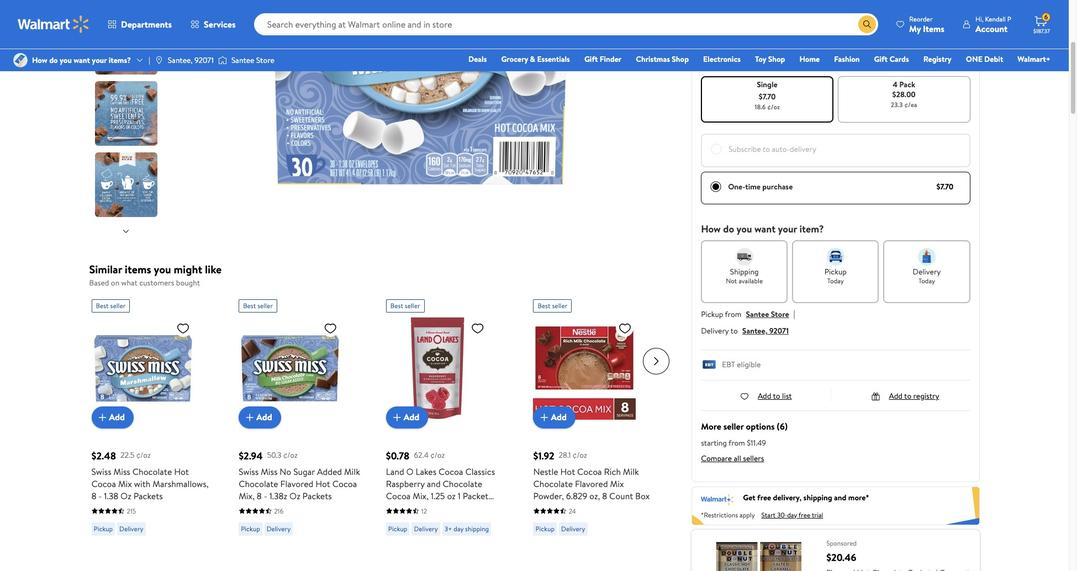Task type: vqa. For each thing, say whether or not it's contained in the screenshot.
Swiss Miss Classics Hot Chocolate Mix with Marshmallows, 30 - 1.38 Oz Packets Image
yes



Task type: describe. For each thing, give the bounding box(es) containing it.
shipping
[[731, 266, 759, 278]]

land
[[386, 466, 404, 478]]

intent image for delivery image
[[919, 248, 936, 266]]

gift for gift cards
[[875, 54, 888, 65]]

$20.46 group
[[692, 530, 980, 572]]

$187.37
[[1034, 27, 1051, 35]]

&
[[530, 54, 536, 65]]

finder
[[600, 54, 622, 65]]

 image for santee, 92071
[[155, 56, 164, 65]]

pickup inside "pickup from santee store | delivery to santee, 92071"
[[702, 309, 724, 320]]

all
[[734, 453, 742, 464]]

18.6
[[755, 102, 766, 112]]

¢/oz for $2.94
[[283, 450, 298, 461]]

grocery & essentials link
[[497, 53, 575, 65]]

$28.00
[[893, 89, 916, 100]]

to inside "pickup from santee store | delivery to santee, 92071"
[[731, 326, 738, 337]]

next image image
[[122, 227, 130, 236]]

3+ day shipping
[[445, 524, 489, 534]]

*restrictions
[[702, 511, 739, 520]]

add button for $0.78
[[386, 407, 429, 429]]

cards
[[890, 54, 910, 65]]

what
[[121, 278, 138, 289]]

gift finder
[[585, 54, 622, 65]]

add for $2.48
[[109, 411, 125, 424]]

0 vertical spatial pack
[[702, 59, 718, 70]]

shipping inside product group
[[465, 524, 489, 534]]

rich
[[604, 466, 621, 478]]

christmas shop link
[[631, 53, 694, 65]]

oz,
[[590, 490, 601, 502]]

add for $1.92
[[551, 411, 567, 424]]

pack inside 4 pack $28.00 23.3 ¢/ea
[[900, 79, 916, 90]]

nestle
[[534, 466, 559, 478]]

p
[[1008, 14, 1012, 23]]

(35g)
[[386, 502, 407, 514]]

classics
[[466, 466, 495, 478]]

do for how do you want your item?
[[724, 222, 735, 236]]

add to registry
[[890, 391, 940, 402]]

best for $2.94
[[243, 301, 256, 310]]

0 vertical spatial santee
[[232, 55, 255, 66]]

christmas
[[636, 54, 671, 65]]

home
[[800, 54, 820, 65]]

6.829
[[567, 490, 588, 502]]

similar
[[89, 262, 122, 277]]

packet
[[463, 490, 489, 502]]

single $7.70 18.6 ¢/oz
[[755, 79, 780, 112]]

delivery inside "pickup from santee store | delivery to santee, 92071"
[[702, 326, 729, 337]]

not
[[726, 276, 738, 286]]

8 inside $2.48 22.5 ¢/oz swiss miss chocolate hot cocoa mix with marshmallows, 8 - 1.38 oz packets
[[91, 490, 96, 502]]

swiss miss classics hot chocolate mix with marshmallows, 30 - 1.38 oz packets - image 4 of 8 image
[[95, 81, 159, 146]]

:
[[733, 59, 735, 70]]

marshmallows,
[[153, 478, 209, 490]]

powder,
[[534, 490, 564, 502]]

next slide for similar items you might like list image
[[644, 348, 670, 375]]

1 horizontal spatial size
[[719, 59, 733, 70]]

item?
[[800, 222, 825, 236]]

¢/oz for $0.78
[[431, 450, 445, 461]]

sugar
[[294, 466, 315, 478]]

purchase
[[763, 181, 793, 192]]

22.5
[[121, 450, 135, 461]]

add to registry button
[[872, 391, 940, 402]]

$7.70 inside the single $7.70 18.6 ¢/oz
[[759, 91, 776, 102]]

product group containing $0.78
[[386, 295, 509, 558]]

santee, 92071 button
[[743, 326, 790, 337]]

today for pickup
[[828, 276, 845, 286]]

raspberry
[[386, 478, 425, 490]]

add to list
[[758, 391, 793, 402]]

delivery today
[[914, 266, 942, 286]]

seller for $2.94
[[258, 301, 273, 310]]

to for subscribe to auto-delivery
[[763, 144, 771, 155]]

50.3
[[267, 450, 282, 461]]

add to cart image for $2.48
[[96, 411, 109, 424]]

ebt
[[723, 359, 736, 370]]

intent image for pickup image
[[827, 248, 845, 266]]

- inside $2.94 50.3 ¢/oz swiss miss no sugar added milk chocolate flavored hot cocoa mix, 8 - 1.38z oz packets
[[264, 490, 267, 502]]

23.3
[[892, 100, 904, 109]]

one-time purchase
[[729, 181, 793, 192]]

| inside "pickup from santee store | delivery to santee, 92071"
[[794, 308, 796, 320]]

sponsored $20.46
[[827, 539, 857, 565]]

best seller for $2.48
[[96, 301, 126, 310]]

eligible
[[738, 359, 761, 370]]

to for add to list
[[774, 391, 781, 402]]

30-
[[778, 511, 788, 520]]

swiss miss classics hot chocolate mix with marshmallows, 30 - 1.38 oz packets - image 3 of 8 image
[[95, 10, 159, 75]]

Walmart Site-Wide search field
[[254, 13, 879, 35]]

pickup from santee store | delivery to santee, 92071
[[702, 308, 796, 337]]

ebt image
[[702, 360, 718, 371]]

6
[[1045, 12, 1049, 22]]

add button for $2.48
[[91, 407, 134, 429]]

packets inside $2.94 50.3 ¢/oz swiss miss no sugar added milk chocolate flavored hot cocoa mix, 8 - 1.38z oz packets
[[303, 490, 332, 502]]

swiss miss chocolate hot cocoa mix with marshmallows, 8 - 1.38 oz packets image
[[91, 317, 194, 420]]

day inside product group
[[454, 524, 464, 534]]

one debit
[[967, 54, 1004, 65]]

add to cart image for $1.92
[[538, 411, 551, 424]]

cocoa down land
[[386, 490, 411, 502]]

services button
[[181, 11, 245, 38]]

best for $0.78
[[391, 301, 404, 310]]

hot inside $2.94 50.3 ¢/oz swiss miss no sugar added milk chocolate flavored hot cocoa mix, 8 - 1.38z oz packets
[[316, 478, 331, 490]]

delivery for $0.78
[[414, 524, 438, 534]]

hi,
[[976, 14, 984, 23]]

92071 inside "pickup from santee store | delivery to santee, 92071"
[[770, 326, 790, 337]]

swiss miss classics hot chocolate mix with marshmallows, 30 - 1.38 oz packets image
[[244, 0, 598, 193]]

subscribe
[[729, 144, 762, 155]]

gift for gift finder
[[585, 54, 598, 65]]

do for how do you want your items?
[[49, 55, 58, 66]]

start
[[762, 511, 776, 520]]

how do you want your items?
[[32, 55, 131, 66]]

similar items you might like based on what customers bought
[[89, 262, 222, 289]]

available
[[739, 276, 764, 286]]

shop for christmas shop
[[672, 54, 689, 65]]

santee, inside "pickup from santee store | delivery to santee, 92071"
[[743, 326, 768, 337]]

gift cards
[[875, 54, 910, 65]]

walmart plus image
[[702, 493, 735, 506]]

departments
[[121, 18, 172, 30]]

more*
[[849, 492, 870, 503]]

intent image for shipping image
[[736, 248, 754, 266]]

216
[[274, 507, 284, 516]]

santee store
[[232, 55, 275, 66]]

flavored hot chocolate packets | gourmet hot cocoa mix variety pack including classic, chocolate raspberry, salted caramel, & peppermint hot chocolate mix | perfect hot chocolate gift sets | 32 count image
[[701, 539, 818, 572]]

$20.46
[[827, 551, 857, 565]]

your for items?
[[92, 55, 107, 66]]

1 vertical spatial free
[[799, 511, 811, 520]]

time
[[746, 181, 761, 192]]

best for $1.92
[[538, 301, 551, 310]]

0 horizontal spatial santee,
[[168, 55, 193, 66]]

mix, inside $2.94 50.3 ¢/oz swiss miss no sugar added milk chocolate flavored hot cocoa mix, 8 - 1.38z oz packets
[[239, 490, 255, 502]]

pack size list
[[699, 74, 973, 125]]

 image for santee store
[[218, 55, 227, 66]]

you for how do you want your items?
[[60, 55, 72, 66]]

to for add to registry
[[905, 391, 912, 402]]

single inside the single $7.70 18.6 ¢/oz
[[757, 79, 778, 90]]

items
[[125, 262, 151, 277]]

milk inside $2.94 50.3 ¢/oz swiss miss no sugar added milk chocolate flavored hot cocoa mix, 8 - 1.38z oz packets
[[344, 466, 360, 478]]

8 for $1.92
[[603, 490, 608, 502]]

Search search field
[[254, 13, 879, 35]]

subscribe to auto-delivery
[[729, 144, 817, 155]]

size inside $0.78 62.4 ¢/oz land o lakes cocoa classics raspberry and chocolate cocoa mix, 1.25 oz 1 packet (35g) serving size
[[440, 502, 454, 514]]

electronics link
[[699, 53, 746, 65]]

best seller for $2.94
[[243, 301, 273, 310]]

reorder
[[910, 14, 933, 23]]



Task type: locate. For each thing, give the bounding box(es) containing it.
get free delivery, shipping and more* banner
[[692, 487, 980, 525]]

0 horizontal spatial free
[[758, 492, 772, 503]]

$1.92
[[534, 449, 555, 463]]

0 horizontal spatial you
[[60, 55, 72, 66]]

delivery
[[790, 144, 817, 155]]

packets down added
[[303, 490, 332, 502]]

0 horizontal spatial want
[[74, 55, 90, 66]]

santee, down santee store button at the right bottom of the page
[[743, 326, 768, 337]]

want down one-time purchase
[[755, 222, 776, 236]]

miss for $2.48
[[114, 466, 130, 478]]

next media item image
[[610, 2, 623, 16]]

4
[[893, 79, 898, 90]]

4 best from the left
[[538, 301, 551, 310]]

gift left finder
[[585, 54, 598, 65]]

0 horizontal spatial mix
[[118, 478, 132, 490]]

0 vertical spatial single
[[737, 59, 757, 70]]

1 add to cart image from the left
[[96, 411, 109, 424]]

1 horizontal spatial $7.70
[[937, 181, 954, 192]]

serving
[[409, 502, 437, 514]]

sellers
[[744, 453, 765, 464]]

and left more*
[[835, 492, 847, 503]]

cocoa left rich
[[578, 466, 602, 478]]

0 vertical spatial how
[[32, 55, 47, 66]]

packets
[[134, 490, 163, 502], [303, 490, 332, 502]]

2 8 from the left
[[257, 490, 262, 502]]

0 vertical spatial day
[[788, 511, 798, 520]]

santee inside "pickup from santee store | delivery to santee, 92071"
[[747, 309, 770, 320]]

1 horizontal spatial santee
[[747, 309, 770, 320]]

search icon image
[[864, 20, 872, 29]]

0 horizontal spatial  image
[[155, 56, 164, 65]]

delivery
[[914, 266, 942, 278], [702, 326, 729, 337], [119, 524, 143, 534], [267, 524, 291, 534], [414, 524, 438, 534], [562, 524, 586, 534]]

3 add button from the left
[[386, 407, 429, 429]]

0 horizontal spatial milk
[[344, 466, 360, 478]]

add button for $1.92
[[534, 407, 576, 429]]

-
[[99, 490, 102, 502], [264, 490, 267, 502]]

1 horizontal spatial gift
[[875, 54, 888, 65]]

items
[[924, 22, 945, 35]]

8 inside $2.94 50.3 ¢/oz swiss miss no sugar added milk chocolate flavored hot cocoa mix, 8 - 1.38z oz packets
[[257, 490, 262, 502]]

0 horizontal spatial $7.70
[[759, 91, 776, 102]]

1 horizontal spatial packets
[[303, 490, 332, 502]]

add to cart image for $2.94
[[243, 411, 257, 424]]

2 add to cart image from the left
[[243, 411, 257, 424]]

2 gift from the left
[[875, 54, 888, 65]]

chocolate inside $2.48 22.5 ¢/oz swiss miss chocolate hot cocoa mix with marshmallows, 8 - 1.38 oz packets
[[133, 466, 172, 478]]

how for how do you want your item?
[[702, 222, 721, 236]]

0 horizontal spatial hot
[[174, 466, 189, 478]]

trial
[[813, 511, 824, 520]]

seller inside more seller options (6) starting from $11.49 compare all sellers
[[724, 421, 744, 433]]

shipping up trial on the right of page
[[804, 492, 833, 503]]

0 vertical spatial santee,
[[168, 55, 193, 66]]

1 best from the left
[[96, 301, 109, 310]]

add up 28.1
[[551, 411, 567, 424]]

8 inside $1.92 28.1 ¢/oz nestle hot cocoa rich milk chocolate flavored mix powder, 6.829 oz, 8 count box
[[603, 490, 608, 502]]

from
[[726, 309, 742, 320], [729, 438, 746, 449]]

0 horizontal spatial day
[[454, 524, 464, 534]]

1 product group from the left
[[91, 295, 215, 558]]

2 horizontal spatial 8
[[603, 490, 608, 502]]

1 horizontal spatial today
[[919, 276, 936, 286]]

1 horizontal spatial santee,
[[743, 326, 768, 337]]

seller for $0.78
[[405, 301, 421, 310]]

your left items?
[[92, 55, 107, 66]]

0 horizontal spatial flavored
[[281, 478, 314, 490]]

cocoa right sugar
[[333, 478, 357, 490]]

flavored left count
[[575, 478, 608, 490]]

 image left santee, 92071
[[155, 56, 164, 65]]

215
[[127, 507, 136, 516]]

1 horizontal spatial hot
[[316, 478, 331, 490]]

0 horizontal spatial add to cart image
[[96, 411, 109, 424]]

0 vertical spatial shipping
[[804, 492, 833, 503]]

based
[[89, 278, 109, 289]]

o
[[407, 466, 414, 478]]

Subscribe to auto-delivery radio
[[712, 144, 723, 155]]

get free delivery, shipping and more*
[[744, 492, 870, 503]]

you for how do you want your item?
[[737, 222, 753, 236]]

1 vertical spatial your
[[779, 222, 798, 236]]

add up 50.3
[[257, 411, 272, 424]]

mix, up 12
[[413, 490, 429, 502]]

1 horizontal spatial mix,
[[413, 490, 429, 502]]

add to cart image
[[96, 411, 109, 424], [243, 411, 257, 424], [538, 411, 551, 424]]

departments button
[[98, 11, 181, 38]]

¢/oz inside $0.78 62.4 ¢/oz land o lakes cocoa classics raspberry and chocolate cocoa mix, 1.25 oz 1 packet (35g) serving size
[[431, 450, 445, 461]]

on
[[111, 278, 120, 289]]

oz inside $2.94 50.3 ¢/oz swiss miss no sugar added milk chocolate flavored hot cocoa mix, 8 - 1.38z oz packets
[[290, 490, 301, 502]]

1 horizontal spatial milk
[[623, 466, 639, 478]]

more seller options (6) starting from $11.49 compare all sellers
[[702, 421, 788, 464]]

0 horizontal spatial oz
[[121, 490, 131, 502]]

and
[[427, 478, 441, 490], [835, 492, 847, 503]]

shipping right 3+
[[465, 524, 489, 534]]

1 today from the left
[[828, 276, 845, 286]]

to left registry
[[905, 391, 912, 402]]

toy shop link
[[751, 53, 791, 65]]

$2.94 50.3 ¢/oz swiss miss no sugar added milk chocolate flavored hot cocoa mix, 8 - 1.38z oz packets
[[239, 449, 360, 502]]

1 8 from the left
[[91, 490, 96, 502]]

¢/oz right 22.5
[[136, 450, 151, 461]]

day down delivery,
[[788, 511, 798, 520]]

1.38
[[104, 490, 118, 502]]

0 horizontal spatial and
[[427, 478, 441, 490]]

0 horizontal spatial 92071
[[195, 55, 214, 66]]

8 for $2.94
[[257, 490, 262, 502]]

2 best from the left
[[243, 301, 256, 310]]

more
[[702, 421, 722, 433]]

1 horizontal spatial pack
[[900, 79, 916, 90]]

to left list
[[774, 391, 781, 402]]

1.25
[[431, 490, 445, 502]]

¢/oz inside $2.48 22.5 ¢/oz swiss miss chocolate hot cocoa mix with marshmallows, 8 - 1.38 oz packets
[[136, 450, 151, 461]]

3 add to cart image from the left
[[538, 411, 551, 424]]

0 horizontal spatial today
[[828, 276, 845, 286]]

4 product group from the left
[[534, 295, 657, 558]]

0 vertical spatial |
[[149, 55, 150, 66]]

how
[[32, 55, 47, 66], [702, 222, 721, 236]]

pack left :
[[702, 59, 718, 70]]

packets up the 215
[[134, 490, 163, 502]]

pack size : single
[[702, 59, 757, 70]]

delivery down intent image for delivery
[[914, 266, 942, 278]]

add to favorites list, swiss miss no sugar added milk chocolate flavored hot cocoa mix, 8 - 1.38z oz packets image
[[324, 321, 337, 335]]

2 flavored from the left
[[575, 478, 608, 490]]

$2.48 22.5 ¢/oz swiss miss chocolate hot cocoa mix with marshmallows, 8 - 1.38 oz packets
[[91, 449, 209, 502]]

1 horizontal spatial you
[[154, 262, 171, 277]]

up to sixty percent off deals. shop now. image
[[702, 27, 971, 52]]

1 vertical spatial pack
[[900, 79, 916, 90]]

single
[[737, 59, 757, 70], [757, 79, 778, 90]]

santee
[[232, 55, 255, 66], [747, 309, 770, 320]]

1 horizontal spatial flavored
[[575, 478, 608, 490]]

¢/oz inside the single $7.70 18.6 ¢/oz
[[768, 102, 780, 112]]

shipping inside get free delivery, shipping and more* banner
[[804, 492, 833, 503]]

¢/oz right 50.3
[[283, 450, 298, 461]]

cocoa inside $1.92 28.1 ¢/oz nestle hot cocoa rich milk chocolate flavored mix powder, 6.829 oz, 8 count box
[[578, 466, 602, 478]]

pack right 4
[[900, 79, 916, 90]]

1 vertical spatial shipping
[[465, 524, 489, 534]]

walmart image
[[18, 15, 90, 33]]

0 vertical spatial your
[[92, 55, 107, 66]]

want left items?
[[74, 55, 90, 66]]

add to cart image up $1.92
[[538, 411, 551, 424]]

gift
[[585, 54, 598, 65], [875, 54, 888, 65]]

today down "intent image for pickup"
[[828, 276, 845, 286]]

santee up santee, 92071 button
[[747, 309, 770, 320]]

0 horizontal spatial shipping
[[465, 524, 489, 534]]

your
[[92, 55, 107, 66], [779, 222, 798, 236]]

pickup for $1.92
[[536, 524, 555, 534]]

1 swiss from the left
[[91, 466, 111, 478]]

and inside get free delivery, shipping and more* banner
[[835, 492, 847, 503]]

4 add button from the left
[[534, 407, 576, 429]]

shop right the toy
[[769, 54, 786, 65]]

mix inside $2.48 22.5 ¢/oz swiss miss chocolate hot cocoa mix with marshmallows, 8 - 1.38 oz packets
[[118, 478, 132, 490]]

grocery & essentials
[[502, 54, 570, 65]]

2 add button from the left
[[239, 407, 281, 429]]

compare
[[702, 453, 733, 464]]

oz right 1.38
[[121, 490, 131, 502]]

3 product group from the left
[[386, 295, 509, 558]]

1 horizontal spatial store
[[772, 309, 790, 320]]

to left auto-
[[763, 144, 771, 155]]

reorder my items
[[910, 14, 945, 35]]

1 horizontal spatial free
[[799, 511, 811, 520]]

swiss inside $2.94 50.3 ¢/oz swiss miss no sugar added milk chocolate flavored hot cocoa mix, 8 - 1.38z oz packets
[[239, 466, 259, 478]]

walmart+ link
[[1013, 53, 1056, 65]]

list
[[783, 391, 793, 402]]

$2.48
[[91, 449, 116, 463]]

1 vertical spatial $7.70
[[937, 181, 954, 192]]

seller for $2.48
[[110, 301, 126, 310]]

services
[[204, 18, 236, 30]]

$11.49
[[748, 438, 767, 449]]

one
[[967, 54, 983, 65]]

add up 22.5
[[109, 411, 125, 424]]

gift left cards
[[875, 54, 888, 65]]

0 vertical spatial you
[[60, 55, 72, 66]]

¢/oz inside $2.94 50.3 ¢/oz swiss miss no sugar added milk chocolate flavored hot cocoa mix, 8 - 1.38z oz packets
[[283, 450, 298, 461]]

start 30-day free trial
[[762, 511, 824, 520]]

¢/oz right 18.6
[[768, 102, 780, 112]]

flavored up 216 at the bottom left of the page
[[281, 478, 314, 490]]

0 vertical spatial from
[[726, 309, 742, 320]]

chocolate inside $1.92 28.1 ¢/oz nestle hot cocoa rich milk chocolate flavored mix powder, 6.829 oz, 8 count box
[[534, 478, 573, 490]]

how for how do you want your items?
[[32, 55, 47, 66]]

your for item?
[[779, 222, 798, 236]]

1 - from the left
[[99, 490, 102, 502]]

2 product group from the left
[[239, 295, 362, 558]]

want for item?
[[755, 222, 776, 236]]

2 best seller from the left
[[243, 301, 273, 310]]

hot inside $1.92 28.1 ¢/oz nestle hot cocoa rich milk chocolate flavored mix powder, 6.829 oz, 8 count box
[[561, 466, 576, 478]]

to
[[763, 144, 771, 155], [731, 326, 738, 337], [774, 391, 781, 402], [905, 391, 912, 402]]

shop
[[672, 54, 689, 65], [769, 54, 786, 65]]

swiss down '$2.94'
[[239, 466, 259, 478]]

1 horizontal spatial add to cart image
[[243, 411, 257, 424]]

0 vertical spatial store
[[256, 55, 275, 66]]

product group containing $1.92
[[534, 295, 657, 558]]

0 horizontal spatial size
[[440, 502, 454, 514]]

(6)
[[777, 421, 788, 433]]

best seller for $0.78
[[391, 301, 421, 310]]

$1.92 28.1 ¢/oz nestle hot cocoa rich milk chocolate flavored mix powder, 6.829 oz, 8 count box
[[534, 449, 650, 502]]

1 oz from the left
[[121, 490, 131, 502]]

2 milk from the left
[[623, 466, 639, 478]]

add to cart image up $2.48
[[96, 411, 109, 424]]

chocolate inside $2.94 50.3 ¢/oz swiss miss no sugar added milk chocolate flavored hot cocoa mix, 8 - 1.38z oz packets
[[239, 478, 278, 490]]

grocery
[[502, 54, 529, 65]]

day inside get free delivery, shipping and more* banner
[[788, 511, 798, 520]]

miss down 22.5
[[114, 466, 130, 478]]

add to favorites list, swiss miss chocolate hot cocoa mix with marshmallows, 8 - 1.38 oz packets image
[[177, 321, 190, 335]]

 image left santee store at top left
[[218, 55, 227, 66]]

from up all
[[729, 438, 746, 449]]

- inside $2.48 22.5 ¢/oz swiss miss chocolate hot cocoa mix with marshmallows, 8 - 1.38 oz packets
[[99, 490, 102, 502]]

add button up 28.1
[[534, 407, 576, 429]]

1 horizontal spatial shipping
[[804, 492, 833, 503]]

hot right with
[[174, 466, 189, 478]]

cocoa inside $2.48 22.5 ¢/oz swiss miss chocolate hot cocoa mix with marshmallows, 8 - 1.38 oz packets
[[91, 478, 116, 490]]

you for similar items you might like based on what customers bought
[[154, 262, 171, 277]]

you up customers
[[154, 262, 171, 277]]

pickup for $2.94
[[241, 524, 260, 534]]

0 horizontal spatial |
[[149, 55, 150, 66]]

2 packets from the left
[[303, 490, 332, 502]]

1 vertical spatial single
[[757, 79, 778, 90]]

fashion
[[835, 54, 860, 65]]

product group containing $2.48
[[91, 295, 215, 558]]

santee store button
[[747, 309, 790, 320]]

mix right "oz,"
[[611, 478, 624, 490]]

swiss down $2.48
[[91, 466, 111, 478]]

12
[[422, 507, 427, 516]]

$7.70
[[759, 91, 776, 102], [937, 181, 954, 192]]

size left the toy
[[719, 59, 733, 70]]

count
[[610, 490, 634, 502]]

milk right added
[[344, 466, 360, 478]]

flavored inside $2.94 50.3 ¢/oz swiss miss no sugar added milk chocolate flavored hot cocoa mix, 8 - 1.38z oz packets
[[281, 478, 314, 490]]

24
[[569, 507, 577, 516]]

1 milk from the left
[[344, 466, 360, 478]]

1 vertical spatial do
[[724, 222, 735, 236]]

1 horizontal spatial shop
[[769, 54, 786, 65]]

4 pack $28.00 23.3 ¢/ea
[[892, 79, 918, 109]]

1 horizontal spatial mix
[[611, 478, 624, 490]]

8 left 1.38z
[[257, 490, 262, 502]]

items?
[[109, 55, 131, 66]]

0 horizontal spatial how
[[32, 55, 47, 66]]

hi, kendall p account
[[976, 14, 1012, 35]]

delivery up ebt icon
[[702, 326, 729, 337]]

1 vertical spatial santee,
[[743, 326, 768, 337]]

flavored inside $1.92 28.1 ¢/oz nestle hot cocoa rich milk chocolate flavored mix powder, 6.829 oz, 8 count box
[[575, 478, 608, 490]]

swiss miss classics hot chocolate mix with marshmallows, 30 - 1.38 oz packets - image 5 of 8 image
[[95, 153, 159, 217]]

delivery down the 215
[[119, 524, 143, 534]]

0 horizontal spatial -
[[99, 490, 102, 502]]

1 horizontal spatial -
[[264, 490, 267, 502]]

you down walmart image
[[60, 55, 72, 66]]

 image
[[13, 53, 28, 67]]

add left registry
[[890, 391, 903, 402]]

1 vertical spatial |
[[794, 308, 796, 320]]

best for $2.48
[[96, 301, 109, 310]]

add to favorites list, nestle hot cocoa rich milk chocolate flavored mix powder, 6.829 oz, 8 count box image
[[619, 321, 632, 335]]

free left trial on the right of page
[[799, 511, 811, 520]]

1 horizontal spatial |
[[794, 308, 796, 320]]

your left item?
[[779, 222, 798, 236]]

1 horizontal spatial your
[[779, 222, 798, 236]]

3 best seller from the left
[[391, 301, 421, 310]]

swiss inside $2.48 22.5 ¢/oz swiss miss chocolate hot cocoa mix with marshmallows, 8 - 1.38 oz packets
[[91, 466, 111, 478]]

essentials
[[538, 54, 570, 65]]

want for items?
[[74, 55, 90, 66]]

hot inside $2.48 22.5 ¢/oz swiss miss chocolate hot cocoa mix with marshmallows, 8 - 1.38 oz packets
[[174, 466, 189, 478]]

1 horizontal spatial single
[[757, 79, 778, 90]]

oz inside $2.48 22.5 ¢/oz swiss miss chocolate hot cocoa mix with marshmallows, 8 - 1.38 oz packets
[[121, 490, 131, 502]]

santee, down services popup button
[[168, 55, 193, 66]]

mix,
[[239, 490, 255, 502], [413, 490, 429, 502]]

delivery for $1.92
[[562, 524, 586, 534]]

2 mix from the left
[[611, 478, 624, 490]]

chocolate inside $0.78 62.4 ¢/oz land o lakes cocoa classics raspberry and chocolate cocoa mix, 1.25 oz 1 packet (35g) serving size
[[443, 478, 483, 490]]

add button up '$2.94'
[[239, 407, 281, 429]]

¢/oz for $2.48
[[136, 450, 151, 461]]

0 horizontal spatial packets
[[134, 490, 163, 502]]

8 right "oz,"
[[603, 490, 608, 502]]

0 horizontal spatial gift
[[585, 54, 598, 65]]

2 today from the left
[[919, 276, 936, 286]]

2 horizontal spatial hot
[[561, 466, 576, 478]]

cocoa down $2.48
[[91, 478, 116, 490]]

add to favorites list, land o lakes cocoa classics raspberry and chocolate cocoa mix, 1.25 oz 1 packet (35g) serving size image
[[471, 321, 485, 335]]

| right santee store button at the right bottom of the page
[[794, 308, 796, 320]]

today for delivery
[[919, 276, 936, 286]]

1 horizontal spatial 8
[[257, 490, 262, 502]]

8 left 1.38
[[91, 490, 96, 502]]

add left list
[[758, 391, 772, 402]]

cocoa up "oz" on the left bottom of page
[[439, 466, 464, 478]]

3 best from the left
[[391, 301, 404, 310]]

delivery for $2.48
[[119, 524, 143, 534]]

do down walmart image
[[49, 55, 58, 66]]

0 horizontal spatial your
[[92, 55, 107, 66]]

1 miss from the left
[[114, 466, 130, 478]]

add button up $2.48
[[91, 407, 134, 429]]

oz
[[121, 490, 131, 502], [290, 490, 301, 502]]

 image
[[218, 55, 227, 66], [155, 56, 164, 65]]

pickup for $0.78
[[389, 524, 408, 534]]

add for $0.78
[[404, 411, 420, 424]]

add button for $2.94
[[239, 407, 281, 429]]

oz right 1.38z
[[290, 490, 301, 502]]

add button up $0.78
[[386, 407, 429, 429]]

1 horizontal spatial do
[[724, 222, 735, 236]]

deals
[[469, 54, 487, 65]]

2 shop from the left
[[769, 54, 786, 65]]

0 horizontal spatial shop
[[672, 54, 689, 65]]

add for $2.94
[[257, 411, 272, 424]]

sponsored
[[827, 539, 857, 548]]

single up 18.6
[[757, 79, 778, 90]]

from down not
[[726, 309, 742, 320]]

92071 down santee store button at the right bottom of the page
[[770, 326, 790, 337]]

mix, inside $0.78 62.4 ¢/oz land o lakes cocoa classics raspberry and chocolate cocoa mix, 1.25 oz 1 packet (35g) serving size
[[413, 490, 429, 502]]

day right 3+
[[454, 524, 464, 534]]

0 horizontal spatial miss
[[114, 466, 130, 478]]

1 add button from the left
[[91, 407, 134, 429]]

hot right sugar
[[316, 478, 331, 490]]

swiss for $2.94
[[239, 466, 259, 478]]

1 shop from the left
[[672, 54, 689, 65]]

today down intent image for delivery
[[919, 276, 936, 286]]

to left santee, 92071 button
[[731, 326, 738, 337]]

my
[[910, 22, 922, 35]]

0 vertical spatial $7.70
[[759, 91, 776, 102]]

0 horizontal spatial swiss
[[91, 466, 111, 478]]

1 flavored from the left
[[281, 478, 314, 490]]

1 gift from the left
[[585, 54, 598, 65]]

toy shop
[[756, 54, 786, 65]]

0 horizontal spatial store
[[256, 55, 275, 66]]

delivery down 216 at the bottom left of the page
[[267, 524, 291, 534]]

0 vertical spatial 92071
[[195, 55, 214, 66]]

you inside similar items you might like based on what customers bought
[[154, 262, 171, 277]]

2 swiss from the left
[[239, 466, 259, 478]]

1 mix, from the left
[[239, 490, 255, 502]]

1 vertical spatial day
[[454, 524, 464, 534]]

add to cart image up '$2.94'
[[243, 411, 257, 424]]

2 horizontal spatial add to cart image
[[538, 411, 551, 424]]

1 horizontal spatial 92071
[[770, 326, 790, 337]]

| right items?
[[149, 55, 150, 66]]

from inside "pickup from santee store | delivery to santee, 92071"
[[726, 309, 742, 320]]

mix inside $1.92 28.1 ¢/oz nestle hot cocoa rich milk chocolate flavored mix powder, 6.829 oz, 8 count box
[[611, 478, 624, 490]]

2 oz from the left
[[290, 490, 301, 502]]

1 horizontal spatial how
[[702, 222, 721, 236]]

2 vertical spatial you
[[154, 262, 171, 277]]

seller for $1.92
[[553, 301, 568, 310]]

size left 1
[[440, 502, 454, 514]]

from inside more seller options (6) starting from $11.49 compare all sellers
[[729, 438, 746, 449]]

0 horizontal spatial mix,
[[239, 490, 255, 502]]

store inside "pickup from santee store | delivery to santee, 92071"
[[772, 309, 790, 320]]

nestle hot cocoa rich milk chocolate flavored mix powder, 6.829 oz, 8 count box image
[[534, 317, 637, 420]]

0 horizontal spatial single
[[737, 59, 757, 70]]

0 horizontal spatial santee
[[232, 55, 255, 66]]

1 horizontal spatial swiss
[[239, 466, 259, 478]]

no
[[280, 466, 291, 478]]

0 vertical spatial free
[[758, 492, 772, 503]]

cocoa inside $2.94 50.3 ¢/oz swiss miss no sugar added milk chocolate flavored hot cocoa mix, 8 - 1.38z oz packets
[[333, 478, 357, 490]]

1 vertical spatial want
[[755, 222, 776, 236]]

product group containing $2.94
[[239, 295, 362, 558]]

miss inside $2.94 50.3 ¢/oz swiss miss no sugar added milk chocolate flavored hot cocoa mix, 8 - 1.38z oz packets
[[261, 466, 278, 478]]

¢/oz
[[768, 102, 780, 112], [136, 450, 151, 461], [283, 450, 298, 461], [431, 450, 445, 461], [573, 450, 588, 461]]

today inside "delivery today"
[[919, 276, 936, 286]]

1 vertical spatial size
[[440, 502, 454, 514]]

christmas shop
[[636, 54, 689, 65]]

options
[[747, 421, 775, 433]]

ebt eligible
[[723, 359, 761, 370]]

¢/oz for $1.92
[[573, 450, 588, 461]]

best seller for $1.92
[[538, 301, 568, 310]]

1 vertical spatial from
[[729, 438, 746, 449]]

$0.78
[[386, 449, 410, 463]]

miss for $2.94
[[261, 466, 278, 478]]

miss left no
[[261, 466, 278, 478]]

today inside pickup today
[[828, 276, 845, 286]]

2 mix, from the left
[[413, 490, 429, 502]]

milk inside $1.92 28.1 ¢/oz nestle hot cocoa rich milk chocolate flavored mix powder, 6.829 oz, 8 count box
[[623, 466, 639, 478]]

pickup today
[[825, 266, 847, 286]]

land o lakes cocoa classics raspberry and chocolate cocoa mix, 1.25 oz 1 packet (35g) serving size image
[[386, 317, 489, 420]]

0 horizontal spatial do
[[49, 55, 58, 66]]

free right 'get'
[[758, 492, 772, 503]]

|
[[149, 55, 150, 66], [794, 308, 796, 320]]

mix left with
[[118, 478, 132, 490]]

shop for toy shop
[[769, 54, 786, 65]]

santee down services
[[232, 55, 255, 66]]

0 horizontal spatial 8
[[91, 490, 96, 502]]

packets inside $2.48 22.5 ¢/oz swiss miss chocolate hot cocoa mix with marshmallows, 8 - 1.38 oz packets
[[134, 490, 163, 502]]

add up 62.4
[[404, 411, 420, 424]]

with
[[134, 478, 151, 490]]

- left 1.38
[[99, 490, 102, 502]]

0 vertical spatial and
[[427, 478, 441, 490]]

1 best seller from the left
[[96, 301, 126, 310]]

one debit link
[[962, 53, 1009, 65]]

1 vertical spatial store
[[772, 309, 790, 320]]

¢/oz inside $1.92 28.1 ¢/oz nestle hot cocoa rich milk chocolate flavored mix powder, 6.829 oz, 8 count box
[[573, 450, 588, 461]]

oz
[[447, 490, 456, 502]]

gift finder link
[[580, 53, 627, 65]]

and inside $0.78 62.4 ¢/oz land o lakes cocoa classics raspberry and chocolate cocoa mix, 1.25 oz 1 packet (35g) serving size
[[427, 478, 441, 490]]

1 vertical spatial and
[[835, 492, 847, 503]]

3 8 from the left
[[603, 490, 608, 502]]

0 horizontal spatial pack
[[702, 59, 718, 70]]

0 vertical spatial do
[[49, 55, 58, 66]]

- left 1.38z
[[264, 490, 267, 502]]

milk right rich
[[623, 466, 639, 478]]

add to cart image
[[391, 411, 404, 424]]

delivery down 24 on the right
[[562, 524, 586, 534]]

lakes
[[416, 466, 437, 478]]

single right :
[[737, 59, 757, 70]]

and left "oz" on the left bottom of page
[[427, 478, 441, 490]]

shop right christmas on the top
[[672, 54, 689, 65]]

None radio
[[711, 181, 722, 192]]

2 miss from the left
[[261, 466, 278, 478]]

1 vertical spatial 92071
[[770, 326, 790, 337]]

swiss miss no sugar added milk chocolate flavored hot cocoa mix, 8 - 1.38z oz packets image
[[239, 317, 342, 420]]

mix, left 1.38z
[[239, 490, 255, 502]]

1 mix from the left
[[118, 478, 132, 490]]

do down one-
[[724, 222, 735, 236]]

hot down 28.1
[[561, 466, 576, 478]]

delivery down 12
[[414, 524, 438, 534]]

¢/oz right 62.4
[[431, 450, 445, 461]]

product group
[[91, 295, 215, 558], [239, 295, 362, 558], [386, 295, 509, 558], [534, 295, 657, 558]]

pickup for $2.48
[[94, 524, 113, 534]]

how do you want your item?
[[702, 222, 825, 236]]

1 packets from the left
[[134, 490, 163, 502]]

cocoa
[[439, 466, 464, 478], [578, 466, 602, 478], [91, 478, 116, 490], [333, 478, 357, 490], [386, 490, 411, 502]]

miss inside $2.48 22.5 ¢/oz swiss miss chocolate hot cocoa mix with marshmallows, 8 - 1.38 oz packets
[[114, 466, 130, 478]]

2 - from the left
[[264, 490, 267, 502]]

2 horizontal spatial you
[[737, 222, 753, 236]]

delivery for $2.94
[[267, 524, 291, 534]]

you up 'intent image for shipping'
[[737, 222, 753, 236]]

4 best seller from the left
[[538, 301, 568, 310]]

delivery,
[[774, 492, 802, 503]]

shipping not available
[[726, 266, 764, 286]]

92071 down services popup button
[[195, 55, 214, 66]]

¢/oz right 28.1
[[573, 450, 588, 461]]

swiss for $2.48
[[91, 466, 111, 478]]



